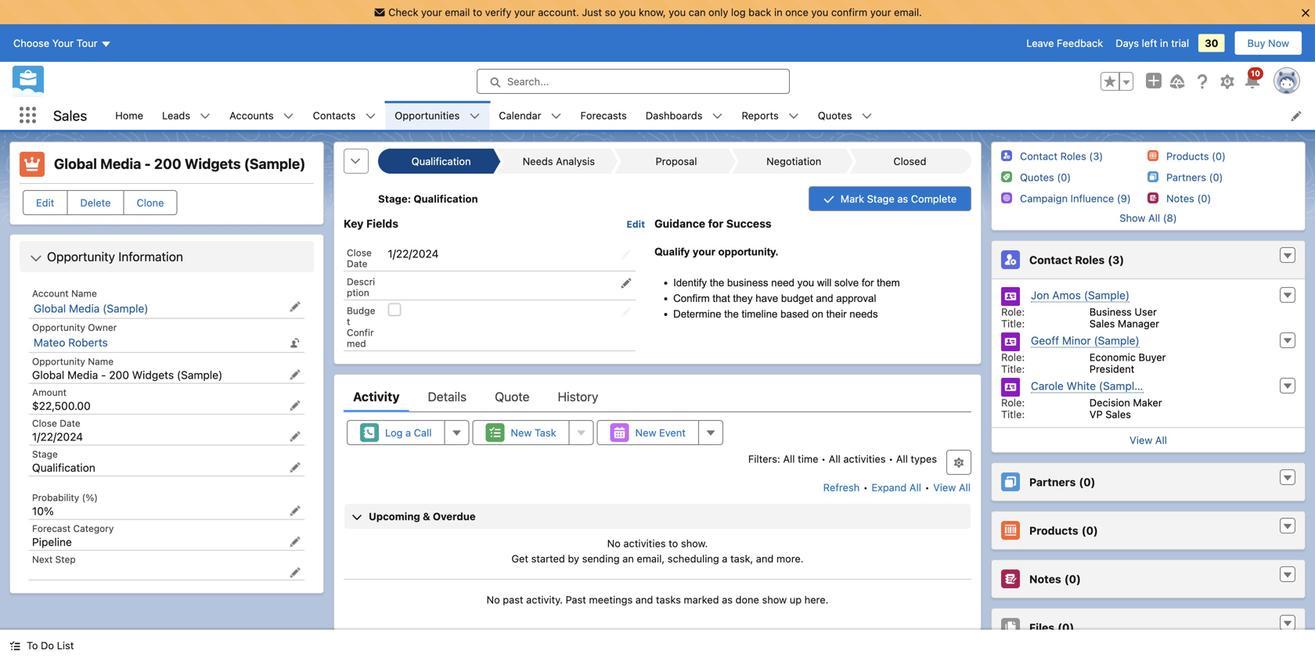 Task type: locate. For each thing, give the bounding box(es) containing it.
as left complete
[[897, 193, 908, 205]]

(0) right products
[[1082, 524, 1098, 537]]

text default image
[[283, 111, 294, 122], [469, 111, 480, 122], [551, 111, 562, 122], [712, 111, 723, 122], [788, 111, 799, 122], [861, 111, 872, 122], [30, 252, 42, 265], [1282, 521, 1293, 532], [1282, 618, 1293, 629]]

1 horizontal spatial view
[[1130, 434, 1153, 446]]

1 vertical spatial widgets
[[132, 369, 174, 382]]

date down $22,500.00
[[60, 418, 80, 429]]

1 vertical spatial sales
[[1090, 318, 1115, 330]]

your
[[52, 37, 74, 49]]

contact roles (3)
[[1020, 150, 1103, 162]]

1/22/2024
[[388, 247, 439, 260], [32, 431, 83, 443]]

campaign influence image
[[1001, 193, 1012, 204]]

2 vertical spatial opportunity
[[32, 356, 85, 367]]

filters: all time • all activities • all types
[[748, 453, 937, 465]]

1 vertical spatial title:
[[1001, 363, 1025, 375]]

view down maker
[[1130, 434, 1153, 446]]

email.
[[894, 6, 922, 18]]

opportunity for opportunity information
[[47, 249, 115, 264]]

contact for contact roles (3)
[[1020, 150, 1058, 162]]

1 new from the left
[[511, 427, 532, 439]]

role: up carole white (sample) icon
[[1001, 351, 1025, 363]]

close date
[[347, 247, 372, 269], [32, 418, 80, 429]]

0 horizontal spatial edit
[[36, 197, 54, 209]]

for up the approval
[[862, 277, 874, 289]]

partners (0) link
[[1166, 171, 1223, 184]]

accounts link
[[220, 101, 283, 130]]

qualification right :
[[414, 193, 478, 205]]

0 vertical spatial name
[[71, 288, 97, 299]]

contact roles element
[[991, 240, 1306, 453]]

edit stage image
[[290, 462, 301, 473]]

get
[[512, 553, 528, 565]]

0 horizontal spatial as
[[722, 594, 733, 606]]

title: down carole white (sample) icon
[[1001, 409, 1025, 420]]

• up expand
[[889, 453, 893, 465]]

sales left home
[[53, 107, 87, 124]]

close date down $22,500.00
[[32, 418, 80, 429]]

call
[[414, 427, 432, 439]]

name down roberts
[[88, 356, 114, 367]]

1 vertical spatial opportunity
[[32, 322, 85, 333]]

have
[[756, 293, 778, 304]]

guidance
[[654, 217, 705, 230]]

no activities to show. get started by sending an email, scheduling a task, and more.
[[512, 538, 804, 565]]

0 vertical spatial activities
[[843, 453, 886, 465]]

2 vertical spatial qualification
[[32, 461, 95, 474]]

0 vertical spatial no
[[607, 538, 621, 549]]

global down account at the top of page
[[34, 302, 66, 315]]

and down will
[[816, 293, 833, 304]]

role: down geoff minor (sample) 'icon'
[[1001, 397, 1025, 409]]

calendar
[[499, 110, 541, 121]]

to left show. on the right bottom of page
[[669, 538, 678, 549]]

2 title: from the top
[[1001, 363, 1025, 375]]

qualification inside path options list box
[[412, 155, 471, 167]]

them
[[877, 277, 900, 289]]

business user
[[1090, 306, 1157, 318]]

1 vertical spatial name
[[88, 356, 114, 367]]

mateo roberts
[[34, 336, 108, 349]]

reports link
[[732, 101, 788, 130]]

in right back
[[774, 6, 783, 18]]

global media - 200 widgets (sample) down roberts
[[32, 369, 223, 382]]

stage up probability
[[32, 449, 58, 460]]

closed
[[894, 155, 926, 167]]

text default image inside 'dashboards' list item
[[712, 111, 723, 122]]

1 vertical spatial media
[[69, 302, 100, 315]]

contact up jon
[[1029, 253, 1072, 266]]

0 vertical spatial view
[[1130, 434, 1153, 446]]

0 vertical spatial title:
[[1001, 318, 1025, 330]]

approval
[[836, 293, 876, 304]]

new inside button
[[635, 427, 656, 439]]

2 role: from the top
[[1001, 351, 1025, 363]]

you right 'so'
[[619, 6, 636, 18]]

1 horizontal spatial as
[[897, 193, 908, 205]]

1 vertical spatial a
[[722, 553, 728, 565]]

1 vertical spatial activities
[[623, 538, 666, 549]]

economic
[[1090, 351, 1136, 363]]

global media - 200 widgets (sample) down leads
[[54, 155, 306, 172]]

text default image inside opportunity information dropdown button
[[30, 252, 42, 265]]

2 vertical spatial role:
[[1001, 397, 1025, 409]]

notes (0) link
[[1166, 193, 1211, 205]]

1 vertical spatial global
[[34, 302, 66, 315]]

0 vertical spatial role:
[[1001, 306, 1025, 318]]

title: up carole white (sample) icon
[[1001, 363, 1025, 375]]

mark stage as complete button
[[809, 186, 971, 211]]

1 vertical spatial view
[[933, 482, 956, 493]]

refresh
[[823, 482, 860, 493]]

the up that
[[710, 277, 724, 289]]

edit forecast category image
[[290, 537, 301, 548]]

media up delete
[[100, 155, 141, 172]]

title: up geoff minor (sample) 'icon'
[[1001, 318, 1025, 330]]

200 up clone button
[[154, 155, 181, 172]]

forecast
[[32, 523, 71, 534]]

minor
[[1062, 334, 1091, 347]]

step
[[55, 554, 76, 565]]

reports list item
[[732, 101, 808, 130]]

to do list
[[27, 640, 74, 652]]

contact inside contact roles element
[[1029, 253, 1072, 266]]

0 horizontal spatial 1/22/2024
[[32, 431, 83, 443]]

budge t confir med
[[347, 305, 375, 349]]

opportunity up account name
[[47, 249, 115, 264]]

(sample) inside "link"
[[103, 302, 148, 315]]

edit left guidance
[[627, 219, 645, 230]]

1 vertical spatial in
[[1160, 37, 1168, 49]]

no inside no activities to show. get started by sending an email, scheduling a task, and more.
[[607, 538, 621, 549]]

days left in trial
[[1116, 37, 1189, 49]]

text default image inside quotes list item
[[861, 111, 872, 122]]

all down maker
[[1155, 434, 1167, 446]]

text default image for quotes
[[861, 111, 872, 122]]

• left expand
[[863, 482, 868, 493]]

global up amount
[[32, 369, 64, 382]]

1 horizontal spatial and
[[756, 553, 774, 565]]

contact up "quotes (0)"
[[1020, 150, 1058, 162]]

no up sending
[[607, 538, 621, 549]]

notes
[[1029, 573, 1061, 586]]

all right expand
[[910, 482, 921, 493]]

forecasts
[[581, 110, 627, 121]]

text default image inside contact roles element
[[1282, 251, 1293, 261]]

title: for carole white (sample)
[[1001, 409, 1025, 420]]

to inside no activities to show. get started by sending an email, scheduling a task, and more.
[[669, 538, 678, 549]]

quotes
[[818, 110, 852, 121]]

buyer
[[1139, 351, 1166, 363]]

0 horizontal spatial close date
[[32, 418, 80, 429]]

1 vertical spatial qualification
[[414, 193, 478, 205]]

name up global media (sample)
[[71, 288, 97, 299]]

0 vertical spatial for
[[708, 217, 724, 230]]

2 vertical spatial title:
[[1001, 409, 1025, 420]]

meetings
[[589, 594, 633, 606]]

stage : qualification
[[378, 193, 478, 205]]

close
[[347, 247, 372, 258], [32, 418, 57, 429]]

stage for stage : qualification
[[378, 193, 408, 205]]

your right verify
[[514, 6, 535, 18]]

quotes list item
[[808, 101, 882, 130]]

2 new from the left
[[635, 427, 656, 439]]

media up 'opportunity owner'
[[69, 302, 100, 315]]

edit down opportunity image
[[36, 197, 54, 209]]

maker
[[1133, 397, 1162, 409]]

jon amos (sample) link
[[1031, 289, 1130, 303]]

more.
[[777, 553, 804, 565]]

0 horizontal spatial for
[[708, 217, 724, 230]]

need
[[771, 277, 795, 289]]

1 horizontal spatial view all link
[[992, 427, 1305, 452]]

media inside "link"
[[69, 302, 100, 315]]

1 horizontal spatial 1/22/2024
[[388, 247, 439, 260]]

dashboards
[[646, 110, 703, 121]]

0 horizontal spatial no
[[487, 594, 500, 606]]

you inside identify the business need you will solve for them confirm that they have budget and approval determine the timeline based on their needs
[[797, 277, 814, 289]]

roberts
[[68, 336, 108, 349]]

in right 'left'
[[1160, 37, 1168, 49]]

text default image inside reports list item
[[788, 111, 799, 122]]

marked
[[684, 594, 719, 606]]

(0) right partners
[[1079, 476, 1096, 489]]

contact inside contact roles (3) link
[[1020, 150, 1058, 162]]

0 vertical spatial and
[[816, 293, 833, 304]]

close down $22,500.00
[[32, 418, 57, 429]]

opportunity down mateo
[[32, 356, 85, 367]]

no for past
[[487, 594, 500, 606]]

1 title: from the top
[[1001, 318, 1025, 330]]

opportunity image
[[20, 152, 45, 177]]

choose your tour
[[13, 37, 97, 49]]

will
[[817, 277, 832, 289]]

edit close date image
[[290, 431, 301, 442]]

a right log on the left bottom
[[406, 427, 411, 439]]

decision maker
[[1090, 397, 1162, 409]]

edit amount image
[[290, 400, 301, 411]]

calendar link
[[489, 101, 551, 130]]

qualification up probability (%)
[[32, 461, 95, 474]]

economic buyer
[[1090, 351, 1166, 363]]

know,
[[639, 6, 666, 18]]

1 horizontal spatial for
[[862, 277, 874, 289]]

leave feedback link
[[1026, 37, 1103, 49]]

0 vertical spatial qualification
[[412, 155, 471, 167]]

0 vertical spatial in
[[774, 6, 783, 18]]

opportunity for opportunity name
[[32, 356, 85, 367]]

just
[[582, 6, 602, 18]]

view down types
[[933, 482, 956, 493]]

here.
[[804, 594, 829, 606]]

up
[[790, 594, 802, 606]]

1 horizontal spatial widgets
[[185, 155, 241, 172]]

opportunity owner
[[32, 322, 117, 333]]

1 horizontal spatial stage
[[378, 193, 408, 205]]

1 vertical spatial -
[[101, 369, 106, 382]]

(0) right files
[[1058, 621, 1074, 634]]

text default image inside contacts list item
[[365, 111, 376, 122]]

tab list
[[344, 381, 971, 412]]

200 down 'opportunity name'
[[109, 369, 129, 382]]

needs
[[850, 308, 878, 320]]

1 role: from the top
[[1001, 306, 1025, 318]]

qualify your opportunity.
[[654, 246, 778, 258]]

(0) for products (0)
[[1082, 524, 1098, 537]]

1 vertical spatial as
[[722, 594, 733, 606]]

(sample) for jon amos (sample)
[[1084, 289, 1130, 302]]

list
[[106, 101, 1315, 130]]

geoff minor (sample) link
[[1031, 334, 1140, 348]]

identify the business need you will solve for them confirm that they have budget and approval determine the timeline based on their needs
[[673, 277, 900, 320]]

0 vertical spatial opportunity
[[47, 249, 115, 264]]

2 vertical spatial global
[[32, 369, 64, 382]]

user
[[1135, 306, 1157, 318]]

role: for geoff
[[1001, 351, 1025, 363]]

0 horizontal spatial new
[[511, 427, 532, 439]]

products (0)
[[1166, 150, 1226, 162]]

geoff
[[1031, 334, 1059, 347]]

1 horizontal spatial to
[[669, 538, 678, 549]]

(0) for partners (0)
[[1079, 476, 1096, 489]]

a left 'task,'
[[722, 553, 728, 565]]

0 horizontal spatial to
[[473, 6, 482, 18]]

0 horizontal spatial date
[[60, 418, 80, 429]]

view all link down types
[[932, 475, 971, 500]]

opportunity up mateo
[[32, 322, 85, 333]]

owner
[[88, 322, 117, 333]]

(sample) for global media (sample)
[[103, 302, 148, 315]]

new inside button
[[511, 427, 532, 439]]

a inside no activities to show. get started by sending an email, scheduling a task, and more.
[[722, 553, 728, 565]]

they
[[733, 293, 753, 304]]

activity.
[[526, 594, 563, 606]]

role: for jon
[[1001, 306, 1025, 318]]

no left past
[[487, 594, 500, 606]]

1 vertical spatial and
[[756, 553, 774, 565]]

1 vertical spatial to
[[669, 538, 678, 549]]

activities up email,
[[623, 538, 666, 549]]

3 role: from the top
[[1001, 397, 1025, 409]]

forecast category
[[32, 523, 114, 534]]

0 vertical spatial date
[[347, 258, 368, 269]]

1 horizontal spatial in
[[1160, 37, 1168, 49]]

jon amos (sample) image
[[1001, 287, 1020, 306]]

next
[[32, 554, 53, 565]]

0 vertical spatial edit
[[36, 197, 54, 209]]

1 horizontal spatial no
[[607, 538, 621, 549]]

you up budget on the top of the page
[[797, 277, 814, 289]]

new left task on the left of page
[[511, 427, 532, 439]]

- up clone button
[[144, 155, 151, 172]]

activities up refresh
[[843, 453, 886, 465]]

stage right mark
[[867, 193, 895, 205]]

all left the (8)
[[1148, 212, 1160, 224]]

0 horizontal spatial 200
[[109, 369, 129, 382]]

1 vertical spatial close
[[32, 418, 57, 429]]

0 vertical spatial 1/22/2024
[[388, 247, 439, 260]]

0 vertical spatial contact
[[1020, 150, 1058, 162]]

global right opportunity image
[[54, 155, 97, 172]]

1 vertical spatial for
[[862, 277, 874, 289]]

and right 'task,'
[[756, 553, 774, 565]]

view all
[[1130, 434, 1167, 446]]

0 vertical spatial close date
[[347, 247, 372, 269]]

leads
[[162, 110, 190, 121]]

0 horizontal spatial -
[[101, 369, 106, 382]]

to
[[473, 6, 482, 18], [669, 538, 678, 549]]

title: for jon amos (sample)
[[1001, 318, 1025, 330]]

- down 'opportunity name'
[[101, 369, 106, 382]]

and left tasks
[[636, 594, 653, 606]]

solve
[[835, 277, 859, 289]]

once
[[785, 6, 809, 18]]

to right email
[[473, 6, 482, 18]]

role: up geoff minor (sample) 'icon'
[[1001, 306, 1025, 318]]

1 horizontal spatial 200
[[154, 155, 181, 172]]

show
[[1120, 212, 1146, 224]]

sales right vp
[[1106, 409, 1131, 420]]

date up descri
[[347, 258, 368, 269]]

1 vertical spatial role:
[[1001, 351, 1025, 363]]

0 vertical spatial media
[[100, 155, 141, 172]]

1 horizontal spatial -
[[144, 155, 151, 172]]

(8)
[[1163, 212, 1177, 224]]

account.
[[538, 6, 579, 18]]

1 horizontal spatial close date
[[347, 247, 372, 269]]

0 vertical spatial sales
[[53, 107, 87, 124]]

amount
[[32, 387, 67, 398]]

account
[[32, 288, 69, 299]]

opportunity for opportunity owner
[[32, 322, 85, 333]]

text default image inside to do list button
[[9, 641, 20, 652]]

0 vertical spatial a
[[406, 427, 411, 439]]

log a call
[[385, 427, 432, 439]]

back
[[749, 6, 771, 18]]

1 horizontal spatial new
[[635, 427, 656, 439]]

as left done
[[722, 594, 733, 606]]

show.
[[681, 538, 708, 549]]

role: for carole
[[1001, 397, 1025, 409]]

2 vertical spatial and
[[636, 594, 653, 606]]

0 horizontal spatial view all link
[[932, 475, 971, 500]]

for up qualify your opportunity.
[[708, 217, 724, 230]]

contacts list item
[[303, 101, 385, 130]]

group
[[1101, 72, 1134, 91]]

1 horizontal spatial close
[[347, 247, 372, 258]]

qualification up stage : qualification
[[412, 155, 471, 167]]

carole white (sample) image
[[1001, 378, 1020, 397]]

mark
[[841, 193, 864, 205]]

(0) right notes
[[1064, 573, 1081, 586]]

dashboards list item
[[636, 101, 732, 130]]

1 vertical spatial no
[[487, 594, 500, 606]]

choose
[[13, 37, 49, 49]]

close date up descri
[[347, 247, 372, 269]]

text default image inside opportunities list item
[[469, 111, 480, 122]]

text default image inside accounts list item
[[283, 111, 294, 122]]

sales up "geoff minor (sample)" on the bottom right of page
[[1090, 318, 1115, 330]]

0 horizontal spatial stage
[[32, 449, 58, 460]]

activities
[[843, 453, 886, 465], [623, 538, 666, 549]]

1 horizontal spatial edit
[[627, 219, 645, 230]]

your down guidance for success
[[693, 246, 715, 258]]

and inside identify the business need you will solve for them confirm that they have budget and approval determine the timeline based on their needs
[[816, 293, 833, 304]]

1/22/2024 down fields
[[388, 247, 439, 260]]

sales for sales
[[53, 107, 87, 124]]

close up descri
[[347, 247, 372, 258]]

the down that
[[724, 308, 739, 320]]

1/22/2024 down $22,500.00
[[32, 431, 83, 443]]

for inside identify the business need you will solve for them confirm that they have budget and approval determine the timeline based on their needs
[[862, 277, 874, 289]]

media down 'opportunity name'
[[67, 369, 98, 382]]

global inside "link"
[[34, 302, 66, 315]]

stage up fields
[[378, 193, 408, 205]]

text default image inside calendar list item
[[551, 111, 562, 122]]

0 horizontal spatial activities
[[623, 538, 666, 549]]

3 title: from the top
[[1001, 409, 1025, 420]]

qualification
[[412, 155, 471, 167], [414, 193, 478, 205], [32, 461, 95, 474]]

activity link
[[353, 381, 400, 412]]

negotiation link
[[739, 149, 846, 174]]

opportunity inside dropdown button
[[47, 249, 115, 264]]

new task
[[511, 427, 556, 439]]

view all link down maker
[[992, 427, 1305, 452]]

past
[[503, 594, 523, 606]]

0 vertical spatial global
[[54, 155, 97, 172]]

text default image
[[200, 111, 211, 122], [365, 111, 376, 122], [1282, 251, 1293, 261], [1282, 473, 1293, 484], [1282, 570, 1293, 581], [9, 641, 20, 652]]

0 horizontal spatial close
[[32, 418, 57, 429]]

0 vertical spatial widgets
[[185, 155, 241, 172]]

new left the event
[[635, 427, 656, 439]]

2 horizontal spatial stage
[[867, 193, 895, 205]]

0 horizontal spatial in
[[774, 6, 783, 18]]

proposal link
[[621, 149, 729, 174]]



Task type: vqa. For each thing, say whether or not it's contained in the screenshot.
www.greendotpub.com
no



Task type: describe. For each thing, give the bounding box(es) containing it.
all left time
[[783, 453, 795, 465]]

geoff minor (sample)
[[1031, 334, 1140, 347]]

1 horizontal spatial date
[[347, 258, 368, 269]]

choose your tour button
[[13, 31, 112, 56]]

left
[[1142, 37, 1157, 49]]

you left can
[[669, 6, 686, 18]]

a inside log a call button
[[406, 427, 411, 439]]

list containing home
[[106, 101, 1315, 130]]

needs analysis link
[[504, 149, 611, 174]]

success
[[726, 217, 772, 230]]

list
[[57, 640, 74, 652]]

0 vertical spatial global media - 200 widgets (sample)
[[54, 155, 306, 172]]

home link
[[106, 101, 153, 130]]

1 vertical spatial date
[[60, 418, 80, 429]]

text default image for reports
[[788, 111, 799, 122]]

geoff minor (sample) image
[[1001, 333, 1020, 351]]

(sample) for carole white (sample)
[[1099, 380, 1145, 393]]

edit inside button
[[36, 197, 54, 209]]

reports
[[742, 110, 779, 121]]

new for new task
[[511, 427, 532, 439]]

vp sales
[[1090, 409, 1131, 420]]

confirm
[[673, 293, 710, 304]]

all inside contact roles element
[[1155, 434, 1167, 446]]

determine
[[673, 308, 721, 320]]

their
[[826, 308, 847, 320]]

filters:
[[748, 453, 780, 465]]

new event button
[[597, 420, 699, 445]]

notes image
[[1148, 193, 1159, 204]]

campaign influence (9)
[[1020, 193, 1131, 204]]

(0) for files (0)
[[1058, 621, 1074, 634]]

proposal
[[656, 155, 697, 167]]

that
[[713, 293, 730, 304]]

past
[[566, 594, 586, 606]]

opportunity name
[[32, 356, 114, 367]]

0 horizontal spatial and
[[636, 594, 653, 606]]

title: for geoff minor (sample)
[[1001, 363, 1025, 375]]

sending
[[582, 553, 620, 565]]

1 vertical spatial close date
[[32, 418, 80, 429]]

next step
[[32, 554, 76, 565]]

home
[[115, 110, 143, 121]]

overdue
[[433, 511, 476, 522]]

expand
[[872, 482, 907, 493]]

jon amos (sample)
[[1031, 289, 1130, 302]]

on
[[812, 308, 824, 320]]

name for opportunity name
[[88, 356, 114, 367]]

search... button
[[477, 69, 790, 94]]

upcoming & overdue button
[[344, 504, 971, 529]]

leads link
[[153, 101, 200, 130]]

contact roles image
[[1001, 150, 1012, 161]]

all left types
[[896, 453, 908, 465]]

edit opportunity name image
[[290, 369, 301, 380]]

edit button
[[23, 190, 68, 215]]

negotiation
[[766, 155, 821, 167]]

tab list containing activity
[[344, 381, 971, 412]]

clone
[[137, 197, 164, 209]]

and inside no activities to show. get started by sending an email, scheduling a task, and more.
[[756, 553, 774, 565]]

0 horizontal spatial widgets
[[132, 369, 174, 382]]

0 vertical spatial the
[[710, 277, 724, 289]]

descri
[[347, 276, 375, 287]]

text default image for accounts
[[283, 111, 294, 122]]

business
[[1090, 306, 1132, 318]]

opportunities list item
[[385, 101, 489, 130]]

show
[[762, 594, 787, 606]]

partners (0)
[[1029, 476, 1096, 489]]

delete
[[80, 197, 111, 209]]

(sample) for geoff minor (sample)
[[1094, 334, 1140, 347]]

files (0)
[[1029, 621, 1074, 634]]

1 vertical spatial 1/22/2024
[[32, 431, 83, 443]]

0 vertical spatial view all link
[[992, 427, 1305, 452]]

path options list box
[[378, 149, 972, 174]]

edit next step image
[[290, 568, 301, 579]]

president
[[1090, 363, 1135, 375]]

0 vertical spatial close
[[347, 247, 372, 258]]

an
[[623, 553, 634, 565]]

no for activities
[[607, 538, 621, 549]]

sales for sales manager
[[1090, 318, 1115, 330]]

to do list button
[[0, 630, 83, 661]]

0 horizontal spatial view
[[933, 482, 956, 493]]

• down types
[[925, 482, 930, 493]]

information
[[118, 249, 183, 264]]

budge
[[347, 305, 375, 316]]

verify
[[485, 6, 511, 18]]

2 vertical spatial sales
[[1106, 409, 1131, 420]]

false image
[[388, 303, 401, 316]]

(0) for notes (0)
[[1064, 573, 1081, 586]]

stage for stage
[[32, 449, 58, 460]]

1 horizontal spatial activities
[[843, 453, 886, 465]]

1 vertical spatial view all link
[[932, 475, 971, 500]]

text default image for calendar
[[551, 111, 562, 122]]

key fields
[[344, 217, 398, 230]]

all right time
[[829, 453, 841, 465]]

based
[[781, 308, 809, 320]]

ption
[[347, 287, 369, 298]]

10 button
[[1243, 67, 1263, 91]]

all right expand all button
[[959, 482, 971, 493]]

view inside view all link
[[1130, 434, 1153, 446]]

campaign influence (9) link
[[1020, 193, 1131, 205]]

quotes link
[[808, 101, 861, 130]]

timeline
[[742, 308, 778, 320]]

amos
[[1052, 289, 1081, 302]]

text default image for dashboards
[[712, 111, 723, 122]]

leads list item
[[153, 101, 220, 130]]

calendar list item
[[489, 101, 571, 130]]

0 vertical spatial 200
[[154, 155, 181, 172]]

roles (3)
[[1060, 150, 1103, 162]]

name for account name
[[71, 288, 97, 299]]

carole
[[1031, 380, 1064, 393]]

contacts link
[[303, 101, 365, 130]]

• right time
[[821, 453, 826, 465]]

confir
[[347, 327, 374, 338]]

buy now button
[[1234, 31, 1303, 56]]

0 vertical spatial -
[[144, 155, 151, 172]]

1 vertical spatial the
[[724, 308, 739, 320]]

1 vertical spatial global media - 200 widgets (sample)
[[32, 369, 223, 382]]

partners
[[1029, 476, 1076, 489]]

show all (8)
[[1120, 212, 1177, 224]]

stage inside 'button'
[[867, 193, 895, 205]]

complete
[[911, 193, 957, 205]]

partners image
[[1148, 172, 1159, 182]]

tasks
[[656, 594, 681, 606]]

expand all button
[[871, 475, 922, 500]]

contact for contact roles (3)
[[1029, 253, 1072, 266]]

carole white (sample)
[[1031, 380, 1145, 393]]

closed link
[[856, 149, 964, 174]]

you right once
[[811, 6, 828, 18]]

quotes (0) link
[[1020, 171, 1071, 184]]

activities inside no activities to show. get started by sending an email, scheduling a task, and more.
[[623, 538, 666, 549]]

opportunities
[[395, 110, 460, 121]]

your left email.
[[870, 6, 891, 18]]

types
[[911, 453, 937, 465]]

products image
[[1148, 150, 1159, 161]]

as inside 'button'
[[897, 193, 908, 205]]

new for new event
[[635, 427, 656, 439]]

accounts list item
[[220, 101, 303, 130]]

1 vertical spatial 200
[[109, 369, 129, 382]]

check
[[388, 6, 418, 18]]

task
[[535, 427, 556, 439]]

quote
[[495, 389, 530, 404]]

2 vertical spatial media
[[67, 369, 98, 382]]

edit probability (%) image
[[290, 506, 301, 517]]

edit account name image
[[290, 301, 301, 312]]

analysis
[[556, 155, 595, 167]]

your left email
[[421, 6, 442, 18]]

text default image for opportunities
[[469, 111, 480, 122]]

quotes image
[[1001, 172, 1012, 182]]

clone button
[[123, 190, 177, 215]]

opportunity information button
[[23, 244, 311, 269]]

quotes (0)
[[1020, 171, 1071, 183]]

show all (8) link
[[1120, 212, 1177, 224]]

text default image inside 'leads' list item
[[200, 111, 211, 122]]



